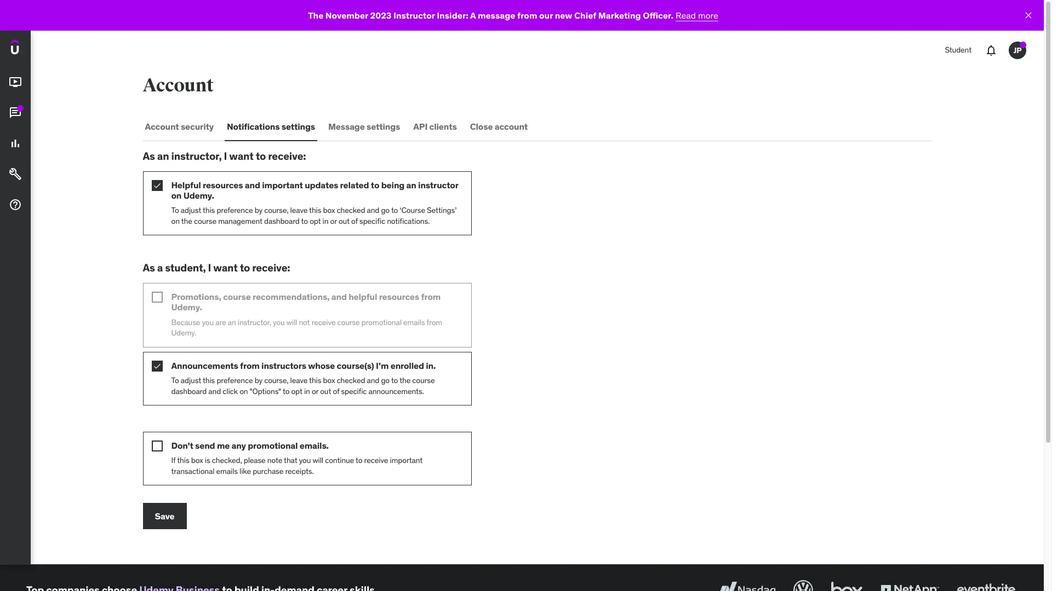 Task type: locate. For each thing, give the bounding box(es) containing it.
small image
[[152, 180, 162, 191], [152, 292, 162, 303]]

0 vertical spatial receive
[[312, 318, 336, 327]]

1 vertical spatial want
[[213, 262, 238, 275]]

will
[[286, 318, 297, 327], [313, 456, 323, 466]]

"options"
[[250, 387, 281, 396]]

1 preference from the top
[[217, 206, 253, 215]]

student,
[[165, 262, 206, 275]]

opt down instructors
[[291, 387, 302, 396]]

you up receipts.
[[299, 456, 311, 466]]

0 vertical spatial small image
[[152, 361, 162, 372]]

or down whose
[[312, 387, 318, 396]]

specific left notifications.
[[360, 216, 385, 226]]

2023
[[370, 10, 392, 21]]

2 settings from the left
[[367, 121, 400, 132]]

announcements.
[[369, 387, 424, 396]]

0 horizontal spatial resources
[[203, 180, 243, 191]]

1 horizontal spatial an
[[228, 318, 236, 327]]

1 horizontal spatial emails
[[403, 318, 425, 327]]

1 vertical spatial out
[[320, 387, 331, 396]]

account up account security
[[143, 74, 214, 97]]

course left management
[[194, 216, 216, 226]]

you left are
[[202, 318, 214, 327]]

adjust inside announcements from instructors whose course(s) i'm enrolled in. to adjust this preference by course, leave this box checked and go to the  course dashboard and click on "options" to opt in or out of specific announcements.
[[181, 376, 201, 386]]

2 adjust from the top
[[181, 376, 201, 386]]

0 horizontal spatial instructor,
[[171, 150, 222, 163]]

adjust down helpful
[[181, 206, 201, 215]]

notifications settings button
[[225, 114, 317, 140]]

account left security
[[145, 121, 179, 132]]

receive:
[[268, 150, 306, 163], [252, 262, 290, 275]]

2 vertical spatial box
[[191, 456, 203, 466]]

1 vertical spatial in
[[304, 387, 310, 396]]

0 vertical spatial go
[[381, 206, 390, 215]]

0 vertical spatial box
[[323, 206, 335, 215]]

from
[[517, 10, 537, 21], [421, 292, 441, 303], [427, 318, 442, 327], [240, 360, 260, 371]]

0 vertical spatial of
[[351, 216, 358, 226]]

and down "related"
[[367, 206, 379, 215]]

1 vertical spatial emails
[[216, 467, 238, 477]]

dashboard down announcements
[[171, 387, 207, 396]]

1 horizontal spatial promotional
[[362, 318, 402, 327]]

1 leave from the top
[[290, 206, 308, 215]]

want for student,
[[213, 262, 238, 275]]

checked
[[337, 206, 365, 215], [337, 376, 365, 386]]

0 vertical spatial important
[[262, 180, 303, 191]]

1 vertical spatial important
[[390, 456, 423, 466]]

that
[[284, 456, 297, 466]]

i
[[224, 150, 227, 163], [208, 262, 211, 275]]

receive: down notifications settings button
[[268, 150, 306, 163]]

on inside announcements from instructors whose course(s) i'm enrolled in. to adjust this preference by course, leave this box checked and go to the  course dashboard and click on "options" to opt in or out of specific announcements.
[[240, 387, 248, 396]]

of down whose
[[333, 387, 339, 396]]

0 horizontal spatial or
[[312, 387, 318, 396]]

want down notifications
[[229, 150, 254, 163]]

as
[[143, 150, 155, 163], [143, 262, 155, 275]]

the up announcements.
[[400, 376, 411, 386]]

because
[[171, 318, 200, 327]]

you left not in the left of the page
[[273, 318, 285, 327]]

1 to from the top
[[171, 206, 179, 215]]

2 leave from the top
[[290, 376, 308, 386]]

in
[[323, 216, 328, 226], [304, 387, 310, 396]]

0 horizontal spatial in
[[304, 387, 310, 396]]

1 vertical spatial an
[[406, 180, 416, 191]]

1 checked from the top
[[337, 206, 365, 215]]

1 vertical spatial go
[[381, 376, 390, 386]]

box inside the helpful resources and important updates related to being an instructor on udemy. to adjust this preference by course, leave this box checked and go to 'course settings' on the course management dashboard to opt in or out of specific notifications.
[[323, 206, 335, 215]]

1 vertical spatial promotional
[[248, 441, 298, 452]]

account security button
[[143, 114, 216, 140]]

receive
[[312, 318, 336, 327], [364, 456, 388, 466]]

0 horizontal spatial the
[[181, 216, 192, 226]]

to down updates
[[301, 216, 308, 226]]

helpful resources and important updates related to being an instructor on udemy. to adjust this preference by course, leave this box checked and go to 'course settings' on the course management dashboard to opt in or out of specific notifications.
[[171, 180, 458, 226]]

receive: for as a student, i want to receive:
[[252, 262, 290, 275]]

purchase
[[253, 467, 283, 477]]

0 vertical spatial the
[[181, 216, 192, 226]]

on
[[171, 190, 182, 201], [171, 216, 180, 226], [240, 387, 248, 396]]

1 vertical spatial receive
[[364, 456, 388, 466]]

0 horizontal spatial receive
[[312, 318, 336, 327]]

to up notifications.
[[391, 206, 398, 215]]

leave down instructors
[[290, 376, 308, 386]]

a
[[470, 10, 476, 21]]

and left click
[[208, 387, 221, 396]]

out
[[339, 216, 350, 226], [320, 387, 331, 396]]

receive right continue
[[364, 456, 388, 466]]

any
[[232, 441, 246, 452]]

1 vertical spatial to
[[171, 376, 179, 386]]

out down whose
[[320, 387, 331, 396]]

course(s)
[[337, 360, 374, 371]]

as down "account security" button
[[143, 150, 155, 163]]

2 course, from the top
[[264, 376, 288, 386]]

in down updates
[[323, 216, 328, 226]]

click
[[223, 387, 238, 396]]

settings right notifications
[[282, 121, 315, 132]]

to up announcements.
[[391, 376, 398, 386]]

1 course, from the top
[[264, 206, 288, 215]]

nasdaq image
[[715, 579, 778, 592]]

0 horizontal spatial emails
[[216, 467, 238, 477]]

will inside don't send me any promotional emails. if this box is checked, please note that you will continue to receive important transactional emails like purchase receipts.
[[313, 456, 323, 466]]

box
[[323, 206, 335, 215], [323, 376, 335, 386], [191, 456, 203, 466]]

this
[[203, 206, 215, 215], [309, 206, 321, 215], [203, 376, 215, 386], [309, 376, 321, 386], [177, 456, 189, 466]]

want
[[229, 150, 254, 163], [213, 262, 238, 275]]

account inside button
[[145, 121, 179, 132]]

1 vertical spatial opt
[[291, 387, 302, 396]]

an right being
[[406, 180, 416, 191]]

1 vertical spatial or
[[312, 387, 318, 396]]

to
[[171, 206, 179, 215], [171, 376, 179, 386]]

1 horizontal spatial will
[[313, 456, 323, 466]]

and left "helpful"
[[331, 292, 347, 303]]

2 horizontal spatial an
[[406, 180, 416, 191]]

course inside the helpful resources and important updates related to being an instructor on udemy. to adjust this preference by course, leave this box checked and go to 'course settings' on the course management dashboard to opt in or out of specific notifications.
[[194, 216, 216, 226]]

of down "related"
[[351, 216, 358, 226]]

1 horizontal spatial i
[[224, 150, 227, 163]]

by up management
[[255, 206, 263, 215]]

close account
[[470, 121, 528, 132]]

to
[[256, 150, 266, 163], [371, 180, 379, 191], [391, 206, 398, 215], [301, 216, 308, 226], [240, 262, 250, 275], [391, 376, 398, 386], [283, 387, 290, 396], [356, 456, 362, 466]]

1 horizontal spatial out
[[339, 216, 350, 226]]

me
[[217, 441, 230, 452]]

instructors
[[261, 360, 306, 371]]

0 horizontal spatial important
[[262, 180, 303, 191]]

and inside "promotions, course recommendations, and helpful resources from udemy. because you are an instructor, you will not receive course promotional emails from udemy."
[[331, 292, 347, 303]]

go down i'm
[[381, 376, 390, 386]]

announcements
[[171, 360, 238, 371]]

1 horizontal spatial dashboard
[[264, 216, 300, 226]]

1 horizontal spatial the
[[400, 376, 411, 386]]

instructor, inside "promotions, course recommendations, and helpful resources from udemy. because you are an instructor, you will not receive course promotional emails from udemy."
[[238, 318, 271, 327]]

1 horizontal spatial settings
[[367, 121, 400, 132]]

1 as from the top
[[143, 150, 155, 163]]

box image
[[829, 579, 865, 592]]

account for account
[[143, 74, 214, 97]]

specific inside the helpful resources and important updates related to being an instructor on udemy. to adjust this preference by course, leave this box checked and go to 'course settings' on the course management dashboard to opt in or out of specific notifications.
[[360, 216, 385, 226]]

1 settings from the left
[[282, 121, 315, 132]]

dashboard right management
[[264, 216, 300, 226]]

1 vertical spatial small image
[[152, 292, 162, 303]]

0 vertical spatial i
[[224, 150, 227, 163]]

box down whose
[[323, 376, 335, 386]]

out down "related"
[[339, 216, 350, 226]]

0 vertical spatial leave
[[290, 206, 308, 215]]

0 vertical spatial out
[[339, 216, 350, 226]]

of inside the helpful resources and important updates related to being an instructor on udemy. to adjust this preference by course, leave this box checked and go to 'course settings' on the course management dashboard to opt in or out of specific notifications.
[[351, 216, 358, 226]]

settings inside message settings 'button'
[[367, 121, 400, 132]]

will inside "promotions, course recommendations, and helpful resources from udemy. because you are an instructor, you will not receive course promotional emails from udemy."
[[286, 318, 297, 327]]

and
[[245, 180, 260, 191], [367, 206, 379, 215], [331, 292, 347, 303], [367, 376, 379, 386], [208, 387, 221, 396]]

0 vertical spatial receive:
[[268, 150, 306, 163]]

preference
[[217, 206, 253, 215], [217, 376, 253, 386]]

in inside the helpful resources and important updates related to being an instructor on udemy. to adjust this preference by course, leave this box checked and go to 'course settings' on the course management dashboard to opt in or out of specific notifications.
[[323, 216, 328, 226]]

1 vertical spatial receive:
[[252, 262, 290, 275]]

preference inside the helpful resources and important updates related to being an instructor on udemy. to adjust this preference by course, leave this box checked and go to 'course settings' on the course management dashboard to opt in or out of specific notifications.
[[217, 206, 253, 215]]

being
[[381, 180, 405, 191]]

opt down updates
[[310, 216, 321, 226]]

2 as from the top
[[143, 262, 155, 275]]

box down updates
[[323, 206, 335, 215]]

1 horizontal spatial opt
[[310, 216, 321, 226]]

to right continue
[[356, 456, 362, 466]]

out inside announcements from instructors whose course(s) i'm enrolled in. to adjust this preference by course, leave this box checked and go to the  course dashboard and click on "options" to opt in or out of specific announcements.
[[320, 387, 331, 396]]

1 vertical spatial leave
[[290, 376, 308, 386]]

0 horizontal spatial out
[[320, 387, 331, 396]]

dashboard inside announcements from instructors whose course(s) i'm enrolled in. to adjust this preference by course, leave this box checked and go to the  course dashboard and click on "options" to opt in or out of specific announcements.
[[171, 387, 207, 396]]

box inside don't send me any promotional emails. if this box is checked, please note that you will continue to receive important transactional emails like purchase receipts.
[[191, 456, 203, 466]]

course,
[[264, 206, 288, 215], [264, 376, 288, 386]]

an
[[157, 150, 169, 163], [406, 180, 416, 191], [228, 318, 236, 327]]

small image for a
[[152, 292, 162, 303]]

1 horizontal spatial you
[[273, 318, 285, 327]]

want right student,
[[213, 262, 238, 275]]

0 horizontal spatial settings
[[282, 121, 315, 132]]

opt
[[310, 216, 321, 226], [291, 387, 302, 396]]

box left is
[[191, 456, 203, 466]]

0 vertical spatial course,
[[264, 206, 288, 215]]

as left a
[[143, 262, 155, 275]]

or down updates
[[330, 216, 337, 226]]

promotional up note on the bottom of page
[[248, 441, 298, 452]]

checked down "related"
[[337, 206, 365, 215]]

1 vertical spatial resources
[[379, 292, 419, 303]]

udemy. down the 'as an instructor, i want to receive:'
[[183, 190, 214, 201]]

instructor, right are
[[238, 318, 271, 327]]

by up "options"
[[255, 376, 263, 386]]

0 vertical spatial as
[[143, 150, 155, 163]]

2 by from the top
[[255, 376, 263, 386]]

1 small image from the top
[[152, 180, 162, 191]]

specific
[[360, 216, 385, 226], [341, 387, 367, 396]]

1 vertical spatial by
[[255, 376, 263, 386]]

whose
[[308, 360, 335, 371]]

0 horizontal spatial will
[[286, 318, 297, 327]]

promotional inside "promotions, course recommendations, and helpful resources from udemy. because you are an instructor, you will not receive course promotional emails from udemy."
[[362, 318, 402, 327]]

1 by from the top
[[255, 206, 263, 215]]

2 preference from the top
[[217, 376, 253, 386]]

small image down a
[[152, 292, 162, 303]]

2 horizontal spatial you
[[299, 456, 311, 466]]

the inside the helpful resources and important updates related to being an instructor on udemy. to adjust this preference by course, leave this box checked and go to 'course settings' on the course management dashboard to opt in or out of specific notifications.
[[181, 216, 192, 226]]

udemy.
[[183, 190, 214, 201], [171, 302, 202, 313], [171, 328, 196, 338]]

preference up management
[[217, 206, 253, 215]]

important inside don't send me any promotional emails. if this box is checked, please note that you will continue to receive important transactional emails like purchase receipts.
[[390, 456, 423, 466]]

1 vertical spatial small image
[[152, 441, 162, 452]]

to down helpful
[[171, 206, 179, 215]]

settings inside notifications settings button
[[282, 121, 315, 132]]

note
[[267, 456, 282, 466]]

promotional
[[362, 318, 402, 327], [248, 441, 298, 452]]

are
[[215, 318, 226, 327]]

preference up click
[[217, 376, 253, 386]]

resources
[[203, 180, 243, 191], [379, 292, 419, 303]]

instructor, down security
[[171, 150, 222, 163]]

1 vertical spatial course,
[[264, 376, 288, 386]]

1 horizontal spatial instructor,
[[238, 318, 271, 327]]

0 vertical spatial adjust
[[181, 206, 201, 215]]

i down notifications
[[224, 150, 227, 163]]

2 vertical spatial udemy.
[[171, 328, 196, 338]]

udemy. up the because
[[171, 302, 202, 313]]

leave inside announcements from instructors whose course(s) i'm enrolled in. to adjust this preference by course, leave this box checked and go to the  course dashboard and click on "options" to opt in or out of specific announcements.
[[290, 376, 308, 386]]

you inside don't send me any promotional emails. if this box is checked, please note that you will continue to receive important transactional emails like purchase receipts.
[[299, 456, 311, 466]]

helpful
[[349, 292, 377, 303]]

0 vertical spatial checked
[[337, 206, 365, 215]]

go up notifications.
[[381, 206, 390, 215]]

settings
[[282, 121, 315, 132], [367, 121, 400, 132]]

0 horizontal spatial promotional
[[248, 441, 298, 452]]

0 vertical spatial want
[[229, 150, 254, 163]]

1 horizontal spatial or
[[330, 216, 337, 226]]

1 go from the top
[[381, 206, 390, 215]]

0 vertical spatial by
[[255, 206, 263, 215]]

receive: up recommendations,
[[252, 262, 290, 275]]

api clients
[[413, 121, 457, 132]]

1 vertical spatial will
[[313, 456, 323, 466]]

the down helpful
[[181, 216, 192, 226]]

promotional down "helpful"
[[362, 318, 402, 327]]

continue
[[325, 456, 354, 466]]

small image left don't
[[152, 441, 162, 452]]

0 vertical spatial opt
[[310, 216, 321, 226]]

0 vertical spatial specific
[[360, 216, 385, 226]]

the
[[181, 216, 192, 226], [400, 376, 411, 386]]

will left not in the left of the page
[[286, 318, 297, 327]]

new
[[555, 10, 572, 21]]

or
[[330, 216, 337, 226], [312, 387, 318, 396]]

emails down checked,
[[216, 467, 238, 477]]

emails up enrolled
[[403, 318, 425, 327]]

small image for an
[[152, 180, 162, 191]]

small image
[[152, 361, 162, 372], [152, 441, 162, 452]]

i'm
[[376, 360, 389, 371]]

0 horizontal spatial of
[[333, 387, 339, 396]]

an down "account security" button
[[157, 150, 169, 163]]

adjust down announcements
[[181, 376, 201, 386]]

2 go from the top
[[381, 376, 390, 386]]

2 vertical spatial on
[[240, 387, 248, 396]]

officer.
[[643, 10, 674, 21]]

0 vertical spatial small image
[[152, 180, 162, 191]]

medium image
[[9, 76, 22, 89], [9, 106, 22, 120], [9, 137, 22, 150], [9, 168, 22, 181]]

as a student, i want to receive:
[[143, 262, 290, 275]]

1 adjust from the top
[[181, 206, 201, 215]]

0 horizontal spatial i
[[208, 262, 211, 275]]

emails inside don't send me any promotional emails. if this box is checked, please note that you will continue to receive important transactional emails like purchase receipts.
[[216, 467, 238, 477]]

volkswagen image
[[791, 579, 815, 592]]

1 vertical spatial as
[[143, 262, 155, 275]]

2 to from the top
[[171, 376, 179, 386]]

resources right "helpful"
[[379, 292, 419, 303]]

account
[[143, 74, 214, 97], [145, 121, 179, 132]]

not
[[299, 318, 310, 327]]

please
[[244, 456, 266, 466]]

will down emails.
[[313, 456, 323, 466]]

notifications settings
[[227, 121, 315, 132]]

0 horizontal spatial opt
[[291, 387, 302, 396]]

the
[[308, 10, 323, 21]]

2 small image from the top
[[152, 441, 162, 452]]

or inside announcements from instructors whose course(s) i'm enrolled in. to adjust this preference by course, leave this box checked and go to the  course dashboard and click on "options" to opt in or out of specific announcements.
[[312, 387, 318, 396]]

go inside the helpful resources and important updates related to being an instructor on udemy. to adjust this preference by course, leave this box checked and go to 'course settings' on the course management dashboard to opt in or out of specific notifications.
[[381, 206, 390, 215]]

i right student,
[[208, 262, 211, 275]]

1 vertical spatial adjust
[[181, 376, 201, 386]]

1 vertical spatial account
[[145, 121, 179, 132]]

1 vertical spatial instructor,
[[238, 318, 271, 327]]

small image left announcements
[[152, 361, 162, 372]]

0 vertical spatial instructor,
[[171, 150, 222, 163]]

in down whose
[[304, 387, 310, 396]]

0 vertical spatial udemy.
[[183, 190, 214, 201]]

receive right not in the left of the page
[[312, 318, 336, 327]]

0 vertical spatial preference
[[217, 206, 253, 215]]

0 vertical spatial will
[[286, 318, 297, 327]]

small image for don't send me any promotional emails.
[[152, 441, 162, 452]]

1 horizontal spatial in
[[323, 216, 328, 226]]

checked down course(s)
[[337, 376, 365, 386]]

of
[[351, 216, 358, 226], [333, 387, 339, 396]]

2 vertical spatial an
[[228, 318, 236, 327]]

0 vertical spatial dashboard
[[264, 216, 300, 226]]

3 medium image from the top
[[9, 137, 22, 150]]

adjust
[[181, 206, 201, 215], [181, 376, 201, 386]]

1 vertical spatial preference
[[217, 376, 253, 386]]

an right are
[[228, 318, 236, 327]]

2 small image from the top
[[152, 292, 162, 303]]

1 vertical spatial specific
[[341, 387, 367, 396]]

0 vertical spatial promotional
[[362, 318, 402, 327]]

this inside don't send me any promotional emails. if this box is checked, please note that you will continue to receive important transactional emails like purchase receipts.
[[177, 456, 189, 466]]

go
[[381, 206, 390, 215], [381, 376, 390, 386]]

the inside announcements from instructors whose course(s) i'm enrolled in. to adjust this preference by course, leave this box checked and go to the  course dashboard and click on "options" to opt in or out of specific announcements.
[[400, 376, 411, 386]]

small image left helpful
[[152, 180, 162, 191]]

to down management
[[240, 262, 250, 275]]

to inside don't send me any promotional emails. if this box is checked, please note that you will continue to receive important transactional emails like purchase receipts.
[[356, 456, 362, 466]]

1 small image from the top
[[152, 361, 162, 372]]

resources inside the helpful resources and important updates related to being an instructor on udemy. to adjust this preference by course, leave this box checked and go to 'course settings' on the course management dashboard to opt in or out of specific notifications.
[[203, 180, 243, 191]]

4 medium image from the top
[[9, 168, 22, 181]]

0 vertical spatial resources
[[203, 180, 243, 191]]

1 vertical spatial dashboard
[[171, 387, 207, 396]]

0 vertical spatial to
[[171, 206, 179, 215]]

leave inside the helpful resources and important updates related to being an instructor on udemy. to adjust this preference by course, leave this box checked and go to 'course settings' on the course management dashboard to opt in or out of specific notifications.
[[290, 206, 308, 215]]

specific down course(s)
[[341, 387, 367, 396]]

by
[[255, 206, 263, 215], [255, 376, 263, 386]]

udemy. down the because
[[171, 328, 196, 338]]

2 checked from the top
[[337, 376, 365, 386]]

0 vertical spatial account
[[143, 74, 214, 97]]

settings for message settings
[[367, 121, 400, 132]]

1 vertical spatial checked
[[337, 376, 365, 386]]

course down in. at the left bottom of the page
[[412, 376, 435, 386]]

1 vertical spatial the
[[400, 376, 411, 386]]

leave down updates
[[290, 206, 308, 215]]

to down announcements
[[171, 376, 179, 386]]

1 horizontal spatial important
[[390, 456, 423, 466]]

settings right message
[[367, 121, 400, 132]]

0 horizontal spatial an
[[157, 150, 169, 163]]

insider:
[[437, 10, 468, 21]]

resources down the 'as an instructor, i want to receive:'
[[203, 180, 243, 191]]



Task type: describe. For each thing, give the bounding box(es) containing it.
message settings
[[328, 121, 400, 132]]

close account button
[[468, 114, 530, 140]]

settings'
[[427, 206, 457, 215]]

to inside the helpful resources and important updates related to being an instructor on udemy. to adjust this preference by course, leave this box checked and go to 'course settings' on the course management dashboard to opt in or out of specific notifications.
[[171, 206, 179, 215]]

jp
[[1014, 45, 1022, 55]]

receipts.
[[285, 467, 314, 477]]

from inside announcements from instructors whose course(s) i'm enrolled in. to adjust this preference by course, leave this box checked and go to the  course dashboard and click on "options" to opt in or out of specific announcements.
[[240, 360, 260, 371]]

chief
[[574, 10, 596, 21]]

instructor
[[418, 180, 458, 191]]

2 medium image from the top
[[9, 106, 22, 120]]

notifications.
[[387, 216, 430, 226]]

as for as a student, i want to receive:
[[143, 262, 155, 275]]

of inside announcements from instructors whose course(s) i'm enrolled in. to adjust this preference by course, leave this box checked and go to the  course dashboard and click on "options" to opt in or out of specific announcements.
[[333, 387, 339, 396]]

a
[[157, 262, 163, 275]]

opt inside announcements from instructors whose course(s) i'm enrolled in. to adjust this preference by course, leave this box checked and go to the  course dashboard and click on "options" to opt in or out of specific announcements.
[[291, 387, 302, 396]]

don't
[[171, 441, 193, 452]]

close image
[[1023, 10, 1034, 21]]

clients
[[429, 121, 457, 132]]

marketing
[[598, 10, 641, 21]]

or inside the helpful resources and important updates related to being an instructor on udemy. to adjust this preference by course, leave this box checked and go to 'course settings' on the course management dashboard to opt in or out of specific notifications.
[[330, 216, 337, 226]]

receive inside "promotions, course recommendations, and helpful resources from udemy. because you are an instructor, you will not receive course promotional emails from udemy."
[[312, 318, 336, 327]]

1 vertical spatial on
[[171, 216, 180, 226]]

checked,
[[212, 456, 242, 466]]

0 vertical spatial on
[[171, 190, 182, 201]]

preference inside announcements from instructors whose course(s) i'm enrolled in. to adjust this preference by course, leave this box checked and go to the  course dashboard and click on "options" to opt in or out of specific announcements.
[[217, 376, 253, 386]]

enrolled
[[391, 360, 424, 371]]

course up are
[[223, 292, 251, 303]]

course down "helpful"
[[337, 318, 360, 327]]

notifications image
[[985, 44, 998, 57]]

important inside the helpful resources and important updates related to being an instructor on udemy. to adjust this preference by course, leave this box checked and go to 'course settings' on the course management dashboard to opt in or out of specific notifications.
[[262, 180, 303, 191]]

dashboard inside the helpful resources and important updates related to being an instructor on udemy. to adjust this preference by course, leave this box checked and go to 'course settings' on the course management dashboard to opt in or out of specific notifications.
[[264, 216, 300, 226]]

notifications
[[227, 121, 280, 132]]

course inside announcements from instructors whose course(s) i'm enrolled in. to adjust this preference by course, leave this box checked and go to the  course dashboard and click on "options" to opt in or out of specific announcements.
[[412, 376, 435, 386]]

checked inside the helpful resources and important updates related to being an instructor on udemy. to adjust this preference by course, leave this box checked and go to 'course settings' on the course management dashboard to opt in or out of specific notifications.
[[337, 206, 365, 215]]

announcements from instructors whose course(s) i'm enrolled in. to adjust this preference by course, leave this box checked and go to the  course dashboard and click on "options" to opt in or out of specific announcements.
[[171, 360, 436, 396]]

by inside announcements from instructors whose course(s) i'm enrolled in. to adjust this preference by course, leave this box checked and go to the  course dashboard and click on "options" to opt in or out of specific announcements.
[[255, 376, 263, 386]]

as for as an instructor, i want to receive:
[[143, 150, 155, 163]]

i for student,
[[208, 262, 211, 275]]

student link
[[938, 37, 978, 64]]

more
[[698, 10, 718, 21]]

transactional
[[171, 467, 214, 477]]

promotions, course recommendations, and helpful resources from udemy. because you are an instructor, you will not receive course promotional emails from udemy.
[[171, 292, 442, 338]]

i for instructor,
[[224, 150, 227, 163]]

don't send me any promotional emails. if this box is checked, please note that you will continue to receive important transactional emails like purchase receipts.
[[171, 441, 423, 477]]

security
[[181, 121, 214, 132]]

student
[[945, 45, 972, 55]]

send
[[195, 441, 215, 452]]

udemy image
[[11, 39, 61, 58]]

save button
[[143, 504, 187, 530]]

settings for notifications settings
[[282, 121, 315, 132]]

1 medium image from the top
[[9, 76, 22, 89]]

emails inside "promotions, course recommendations, and helpful resources from udemy. because you are an instructor, you will not receive course promotional emails from udemy."
[[403, 318, 425, 327]]

checked inside announcements from instructors whose course(s) i'm enrolled in. to adjust this preference by course, leave this box checked and go to the  course dashboard and click on "options" to opt in or out of specific announcements.
[[337, 376, 365, 386]]

to left being
[[371, 180, 379, 191]]

1 vertical spatial udemy.
[[171, 302, 202, 313]]

udemy. inside the helpful resources and important updates related to being an instructor on udemy. to adjust this preference by course, leave this box checked and go to 'course settings' on the course management dashboard to opt in or out of specific notifications.
[[183, 190, 214, 201]]

read
[[676, 10, 696, 21]]

0 vertical spatial an
[[157, 150, 169, 163]]

the november 2023 instructor insider: a message from our new chief marketing officer. read more
[[308, 10, 718, 21]]

specific inside announcements from instructors whose course(s) i'm enrolled in. to adjust this preference by course, leave this box checked and go to the  course dashboard and click on "options" to opt in or out of specific announcements.
[[341, 387, 367, 396]]

receive inside don't send me any promotional emails. if this box is checked, please note that you will continue to receive important transactional emails like purchase receipts.
[[364, 456, 388, 466]]

if
[[171, 456, 176, 466]]

box inside announcements from instructors whose course(s) i'm enrolled in. to adjust this preference by course, leave this box checked and go to the  course dashboard and click on "options" to opt in or out of specific announcements.
[[323, 376, 335, 386]]

jp link
[[1005, 37, 1031, 64]]

go inside announcements from instructors whose course(s) i'm enrolled in. to adjust this preference by course, leave this box checked and go to the  course dashboard and click on "options" to opt in or out of specific announcements.
[[381, 376, 390, 386]]

api
[[413, 121, 428, 132]]

management
[[218, 216, 262, 226]]

you have alerts image
[[1020, 42, 1026, 48]]

updates
[[305, 180, 338, 191]]

and up management
[[245, 180, 260, 191]]

like
[[239, 467, 251, 477]]

to right "options"
[[283, 387, 290, 396]]

adjust inside the helpful resources and important updates related to being an instructor on udemy. to adjust this preference by course, leave this box checked and go to 'course settings' on the course management dashboard to opt in or out of specific notifications.
[[181, 206, 201, 215]]

eventbrite image
[[955, 579, 1018, 592]]

small image for announcements from instructors whose course(s) i'm enrolled in.
[[152, 361, 162, 372]]

0 horizontal spatial you
[[202, 318, 214, 327]]

an inside the helpful resources and important updates related to being an instructor on udemy. to adjust this preference by course, leave this box checked and go to 'course settings' on the course management dashboard to opt in or out of specific notifications.
[[406, 180, 416, 191]]

an inside "promotions, course recommendations, and helpful resources from udemy. because you are an instructor, you will not receive course promotional emails from udemy."
[[228, 318, 236, 327]]

receive: for as an instructor, i want to receive:
[[268, 150, 306, 163]]

as an instructor, i want to receive:
[[143, 150, 306, 163]]

related
[[340, 180, 369, 191]]

want for instructor,
[[229, 150, 254, 163]]

out inside the helpful resources and important updates related to being an instructor on udemy. to adjust this preference by course, leave this box checked and go to 'course settings' on the course management dashboard to opt in or out of specific notifications.
[[339, 216, 350, 226]]

to down notifications
[[256, 150, 266, 163]]

opt inside the helpful resources and important updates related to being an instructor on udemy. to adjust this preference by course, leave this box checked and go to 'course settings' on the course management dashboard to opt in or out of specific notifications.
[[310, 216, 321, 226]]

recommendations,
[[253, 292, 330, 303]]

api clients button
[[411, 114, 459, 140]]

by inside the helpful resources and important updates related to being an instructor on udemy. to adjust this preference by course, leave this box checked and go to 'course settings' on the course management dashboard to opt in or out of specific notifications.
[[255, 206, 263, 215]]

account
[[495, 121, 528, 132]]

helpful
[[171, 180, 201, 191]]

account security
[[145, 121, 214, 132]]

close
[[470, 121, 493, 132]]

medium image
[[9, 198, 22, 212]]

save
[[155, 511, 175, 522]]

message settings button
[[326, 114, 402, 140]]

promotions,
[[171, 292, 221, 303]]

promotional inside don't send me any promotional emails. if this box is checked, please note that you will continue to receive important transactional emails like purchase receipts.
[[248, 441, 298, 452]]

instructor
[[393, 10, 435, 21]]

resources inside "promotions, course recommendations, and helpful resources from udemy. because you are an instructor, you will not receive course promotional emails from udemy."
[[379, 292, 419, 303]]

message
[[328, 121, 365, 132]]

and down i'm
[[367, 376, 379, 386]]

in inside announcements from instructors whose course(s) i'm enrolled in. to adjust this preference by course, leave this box checked and go to the  course dashboard and click on "options" to opt in or out of specific announcements.
[[304, 387, 310, 396]]

to inside announcements from instructors whose course(s) i'm enrolled in. to adjust this preference by course, leave this box checked and go to the  course dashboard and click on "options" to opt in or out of specific announcements.
[[171, 376, 179, 386]]

netapp image
[[878, 579, 942, 592]]

'course
[[400, 206, 425, 215]]

emails.
[[300, 441, 329, 452]]

november
[[325, 10, 368, 21]]

account for account security
[[145, 121, 179, 132]]

our
[[539, 10, 553, 21]]

course, inside announcements from instructors whose course(s) i'm enrolled in. to adjust this preference by course, leave this box checked and go to the  course dashboard and click on "options" to opt in or out of specific announcements.
[[264, 376, 288, 386]]

in.
[[426, 360, 436, 371]]

course, inside the helpful resources and important updates related to being an instructor on udemy. to adjust this preference by course, leave this box checked and go to 'course settings' on the course management dashboard to opt in or out of specific notifications.
[[264, 206, 288, 215]]

message
[[478, 10, 515, 21]]

is
[[205, 456, 210, 466]]



Task type: vqa. For each thing, say whether or not it's contained in the screenshot.
the rightmost important
yes



